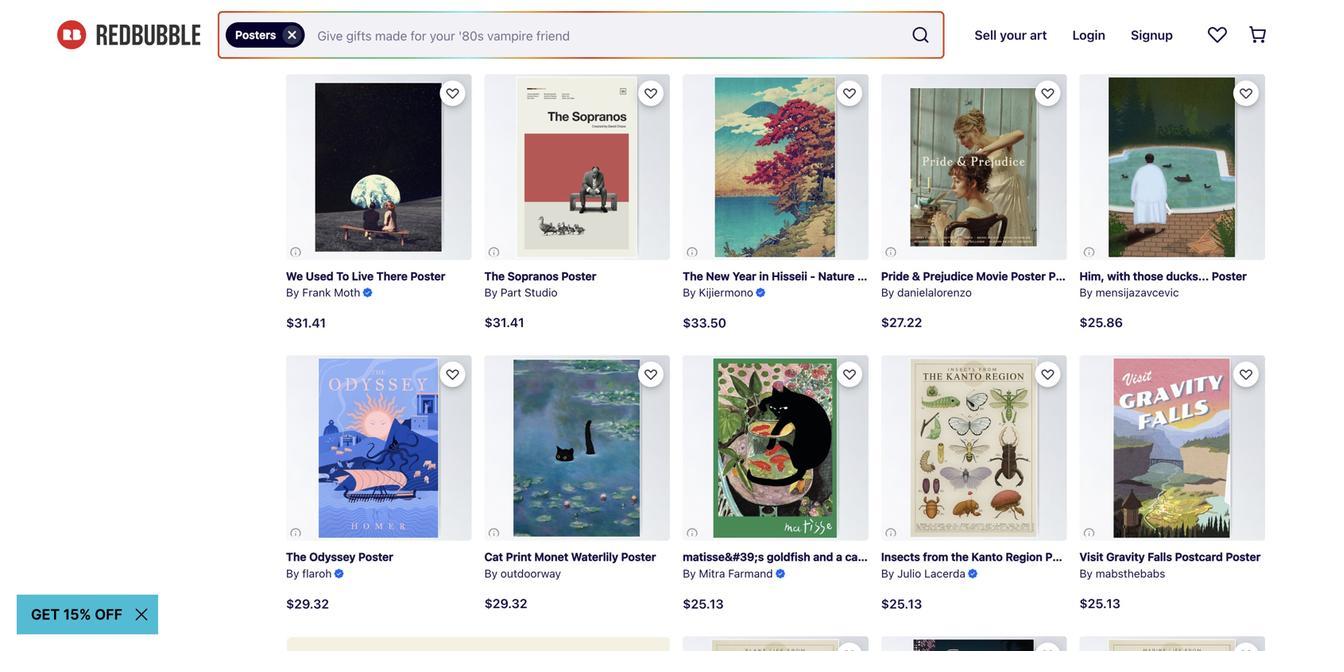 Task type: describe. For each thing, give the bounding box(es) containing it.
nature
[[819, 270, 855, 283]]

pride & prejudice movie poster poster by danielalorenzo
[[882, 270, 1084, 299]]

there
[[377, 270, 408, 283]]

studio
[[525, 286, 558, 299]]

monet
[[535, 551, 569, 564]]

poster up danielalorenzo on the right top of the page
[[919, 270, 954, 283]]

$26.59
[[286, 34, 330, 49]]

by inside him, with those ducks... poster by mensijazavcevic
[[1080, 286, 1093, 299]]

gallery
[[382, 5, 418, 18]]

the odyssey poster
[[286, 551, 393, 564]]

poster right cat
[[865, 551, 900, 564]]

movie
[[977, 270, 1009, 283]]

the for $33.50
[[683, 270, 703, 283]]

the for $29.32
[[286, 551, 307, 564]]

used
[[306, 270, 334, 283]]

kijiermono
[[699, 286, 754, 299]]

goldfish
[[767, 551, 811, 564]]

cat
[[846, 551, 862, 564]]

$29.32 for cat print monet waterlily poster
[[485, 597, 528, 612]]

a
[[836, 551, 843, 564]]

danielalorenzo
[[898, 286, 972, 299]]

-
[[810, 270, 816, 283]]

with
[[1108, 270, 1131, 283]]

hisseii
[[772, 270, 808, 283]]

visit
[[1080, 551, 1104, 564]]

those
[[1134, 270, 1164, 283]]

region
[[1006, 551, 1043, 564]]

$31.41 for the sopranos poster
[[485, 315, 525, 330]]

pride & prejudice movie poster poster image
[[882, 74, 1067, 260]]

him,
[[1080, 270, 1105, 283]]

poster right "movie"
[[1011, 270, 1046, 283]]

frank
[[302, 286, 331, 299]]

we
[[286, 270, 303, 283]]

mitra
[[699, 568, 726, 581]]

pride
[[882, 270, 910, 283]]

moth
[[334, 286, 360, 299]]

farmand
[[729, 568, 773, 581]]

flaroh
[[302, 568, 332, 581]]

mabsthebabs
[[1096, 568, 1166, 581]]

Search term search field
[[305, 13, 905, 57]]

visit gravity falls postcard poster by mabsthebabs
[[1080, 551, 1261, 581]]

him, with those ducks... poster by mensijazavcevic
[[1080, 270, 1247, 299]]

by inside the visit gravity falls postcard poster by mabsthebabs
[[1080, 568, 1093, 581]]

matisse&#39;s goldfish and a cat poster image
[[683, 356, 869, 542]]

outdoorway
[[501, 568, 561, 581]]

poster inside cat print monet waterlily poster by outdoorway
[[621, 551, 656, 564]]

the sopranos poster image
[[485, 74, 670, 260]]

classic
[[302, 5, 339, 18]]

poster right region
[[1046, 551, 1081, 564]]

by flaroh
[[286, 568, 332, 581]]

the new year in hisseii - nature landscape poster image
[[683, 74, 869, 260]]

poster inside him, with those ducks... poster by mensijazavcevic
[[1212, 270, 1247, 283]]

insects from the kanto region poster
[[882, 551, 1081, 564]]

by inside cat print monet waterlily poster by outdoorway
[[485, 568, 498, 581]]

visit gravity falls postcard poster image
[[1080, 356, 1266, 542]]

Posters field
[[219, 13, 943, 57]]

the sopranos poster by part studio
[[485, 270, 597, 299]]

live
[[352, 270, 374, 283]]

new
[[706, 270, 730, 283]]

poster left the with
[[1049, 270, 1084, 283]]

poster right there
[[411, 270, 446, 283]]



Task type: vqa. For each thing, say whether or not it's contained in the screenshot.
PRIDE
yes



Task type: locate. For each thing, give the bounding box(es) containing it.
landscape
[[858, 270, 916, 283]]

$26.18
[[1080, 34, 1121, 49]]

in
[[760, 270, 769, 283]]

the up by flaroh
[[286, 551, 307, 564]]

$25.13 for insects from the kanto region poster
[[882, 597, 923, 612]]

the new year in hisseii - nature landscape poster
[[683, 270, 954, 283]]

&
[[913, 270, 921, 283]]

$31.41 down frank
[[286, 316, 326, 331]]

the
[[485, 270, 505, 283], [683, 270, 703, 283], [286, 551, 307, 564]]

falls
[[1148, 551, 1173, 564]]

kanto
[[972, 551, 1003, 564]]

1 horizontal spatial $29.32
[[485, 597, 528, 612]]

we used to live there poster image
[[286, 74, 472, 260]]

0 horizontal spatial $31.41
[[286, 316, 326, 331]]

print
[[506, 551, 532, 564]]

$27.22
[[882, 315, 923, 330]]

by katherineblower
[[683, 5, 781, 18]]

by classic visions  gallery
[[286, 5, 418, 18]]

by frank  moth
[[286, 286, 360, 299]]

insects
[[882, 551, 921, 564]]

2 horizontal spatial the
[[683, 270, 703, 283]]

by inside the sopranos poster by part studio
[[485, 286, 498, 299]]

poster right postcard
[[1226, 551, 1261, 564]]

by inside pride & prejudice movie poster poster by danielalorenzo
[[882, 286, 895, 299]]

poster
[[411, 270, 446, 283], [562, 270, 597, 283], [919, 270, 954, 283], [1011, 270, 1046, 283], [1049, 270, 1084, 283], [1212, 270, 1247, 283], [359, 551, 393, 564], [621, 551, 656, 564], [865, 551, 900, 564], [1046, 551, 1081, 564], [1226, 551, 1261, 564]]

1 $29.32 from the left
[[485, 597, 528, 612]]

cat print monet waterlily poster by outdoorway
[[485, 551, 656, 581]]

matisse&#39;s
[[683, 551, 764, 564]]

the odyssey poster image
[[286, 356, 472, 542]]

we used to live there poster
[[286, 270, 446, 283]]

posters
[[235, 28, 276, 41]]

cat
[[485, 551, 503, 564]]

the up the "part"
[[485, 270, 505, 283]]

$31.41 for we used to live there poster
[[286, 316, 326, 331]]

visions
[[342, 5, 379, 18]]

mensijazavcevic
[[1096, 286, 1180, 299]]

prejudice
[[923, 270, 974, 283]]

cat print monet waterlily poster image
[[485, 356, 670, 542]]

$29.32
[[485, 597, 528, 612], [286, 597, 329, 612]]

by kijiermono
[[683, 286, 754, 299]]

katherineblower
[[699, 5, 781, 18]]

ducks...
[[1167, 270, 1210, 283]]

year
[[733, 270, 757, 283]]

2 $29.32 from the left
[[286, 597, 329, 612]]

sopranos
[[508, 270, 559, 283]]

posters button
[[226, 22, 305, 48]]

$25.13
[[485, 34, 526, 49], [882, 34, 923, 49], [1080, 597, 1121, 612], [683, 597, 724, 612], [882, 597, 923, 612]]

to
[[336, 270, 349, 283]]

by julio lacerda
[[485, 5, 569, 18], [882, 5, 966, 18], [882, 568, 966, 581]]

1 horizontal spatial $31.41
[[485, 315, 525, 330]]

and
[[814, 551, 834, 564]]

odyssey
[[309, 551, 356, 564]]

$33.50
[[683, 316, 727, 331]]

by katherineblower link
[[683, 0, 869, 62]]

lacerda
[[528, 5, 569, 18], [925, 5, 966, 18], [925, 568, 966, 581]]

1 horizontal spatial the
[[485, 270, 505, 283]]

gravity
[[1107, 551, 1145, 564]]

0 horizontal spatial $29.32
[[286, 597, 329, 612]]

$29.32 down the outdoorway
[[485, 597, 528, 612]]

poster inside the visit gravity falls postcard poster by mabsthebabs
[[1226, 551, 1261, 564]]

insects from the kanto region poster image
[[882, 356, 1067, 542]]

$31.41
[[485, 315, 525, 330], [286, 316, 326, 331]]

modal overlay box frame element
[[286, 637, 670, 652]]

poster inside the sopranos poster by part studio
[[562, 270, 597, 283]]

postcard
[[1175, 551, 1223, 564]]

the inside the sopranos poster by part studio
[[485, 270, 505, 283]]

julio
[[501, 5, 525, 18], [898, 5, 922, 18], [898, 568, 922, 581]]

the
[[952, 551, 969, 564]]

matisse&#39;s goldfish and a cat poster
[[683, 551, 900, 564]]

poster right the ducks...
[[1212, 270, 1247, 283]]

$29.32 for the odyssey poster
[[286, 597, 329, 612]]

by mitra farmand
[[683, 568, 773, 581]]

poster right odyssey
[[359, 551, 393, 564]]

$25.13 for matisse&#39;s goldfish and a cat poster
[[683, 597, 724, 612]]

$29.32 down by flaroh
[[286, 597, 329, 612]]

poster right the waterlily
[[621, 551, 656, 564]]

from
[[923, 551, 949, 564]]

$26.18 link
[[1080, 0, 1266, 62]]

$25.86
[[1080, 315, 1123, 330]]

part
[[501, 286, 522, 299]]

$25.13 for by julio lacerda
[[485, 34, 526, 49]]

$31.41 down the "part"
[[485, 315, 525, 330]]

waterlily
[[571, 551, 619, 564]]

the left new
[[683, 270, 703, 283]]

0 horizontal spatial the
[[286, 551, 307, 564]]

poster right sopranos
[[562, 270, 597, 283]]

redbubble logo image
[[57, 20, 200, 50]]

him, with those ducks... poster image
[[1080, 74, 1266, 260]]

by
[[286, 5, 299, 18], [485, 5, 498, 18], [683, 5, 696, 18], [882, 5, 895, 18], [286, 286, 299, 299], [485, 286, 498, 299], [683, 286, 696, 299], [882, 286, 895, 299], [1080, 286, 1093, 299], [286, 568, 299, 581], [485, 568, 498, 581], [683, 568, 696, 581], [882, 568, 895, 581], [1080, 568, 1093, 581]]



